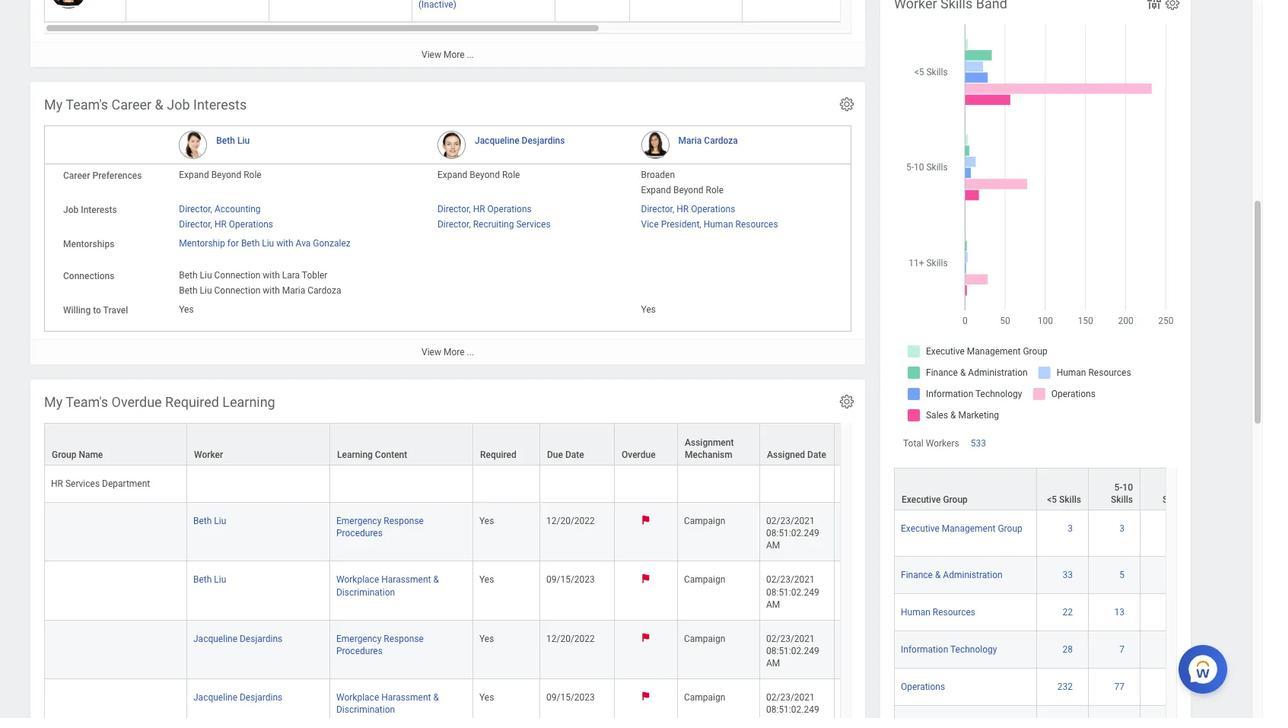 Task type: vqa. For each thing, say whether or not it's contained in the screenshot.


Task type: locate. For each thing, give the bounding box(es) containing it.
director, hr operations link up director, recruiting services link
[[438, 201, 532, 215]]

2 vertical spatial with
[[263, 285, 280, 296]]

1 workplace harassment & discrimination link from the top
[[336, 572, 439, 598]]

0 vertical spatial 12/20/2022
[[546, 516, 595, 527]]

1 emergency response procedures from the top
[[336, 516, 424, 539]]

1 horizontal spatial resources
[[933, 608, 976, 618]]

1 vertical spatial view more ... link
[[30, 340, 865, 365]]

learning
[[222, 394, 275, 410], [337, 450, 373, 461]]

skills right the <5
[[1059, 495, 1081, 506]]

expand beyond role up director, recruiting services link
[[438, 170, 520, 180]]

4 02/23/2021 08:51:02.249 am from the top
[[766, 692, 822, 718]]

0 vertical spatial interests
[[193, 97, 247, 113]]

2 horizontal spatial skills
[[1163, 495, 1185, 506]]

beth inside the beth liu connection with maria cardoza element
[[179, 285, 198, 296]]

human down finance
[[901, 608, 931, 618]]

connection for maria
[[214, 285, 261, 296]]

2 horizontal spatial expand
[[641, 185, 671, 196]]

1 vertical spatial group
[[943, 495, 968, 506]]

row containing operations
[[894, 669, 1252, 707]]

view more ...
[[422, 49, 474, 60], [422, 347, 474, 358]]

beth liu link for workplace
[[193, 572, 226, 586]]

2 discrimination from the top
[[336, 705, 395, 715]]

resources up information technology link
[[933, 608, 976, 618]]

0 horizontal spatial human
[[704, 219, 733, 230]]

desjardins for workplace harassment & discrimination
[[240, 692, 283, 703]]

cardoza inside items selected list
[[308, 285, 341, 296]]

0 horizontal spatial expand beyond role
[[179, 170, 262, 180]]

1 horizontal spatial expand beyond role element
[[438, 167, 520, 180]]

row containing finance & administration
[[894, 557, 1252, 595]]

director, recruiting services
[[438, 219, 551, 230]]

2 12/20/2022 from the top
[[546, 634, 595, 644]]

3 down 5-10 skills
[[1120, 524, 1125, 534]]

1 11+ skills image from the top
[[1147, 523, 1186, 535]]

3 campaign from the top
[[684, 634, 726, 644]]

0 vertical spatial executive
[[902, 495, 941, 506]]

1 vertical spatial harassment
[[381, 692, 431, 703]]

2 response from the top
[[384, 634, 424, 644]]

workplace harassment & discrimination link
[[336, 572, 439, 598], [336, 689, 439, 715]]

workplace harassment & discrimination link for beth liu
[[336, 572, 439, 598]]

with for maria
[[263, 285, 280, 296]]

operations down accounting
[[229, 219, 273, 230]]

group name button
[[45, 424, 186, 465]]

procedures
[[336, 528, 383, 539], [336, 646, 383, 657]]

1 horizontal spatial date
[[808, 450, 826, 461]]

1 vertical spatial executive
[[901, 524, 940, 534]]

date right due
[[565, 450, 584, 461]]

beth liu inside the my team's career & job interests element
[[216, 136, 250, 146]]

1 discrimination from the top
[[336, 587, 395, 598]]

group up executive management group link
[[943, 495, 968, 506]]

required up the "hr services department" row
[[480, 450, 517, 461]]

1 horizontal spatial 3 button
[[1120, 523, 1127, 535]]

0 horizontal spatial career
[[63, 171, 90, 181]]

1 horizontal spatial expand
[[438, 170, 468, 180]]

2 team's from the top
[[66, 394, 108, 410]]

0 vertical spatial workplace
[[336, 575, 379, 586]]

with left the "ava"
[[276, 238, 293, 249]]

jacqueline for workplace harassment & discrimination
[[193, 692, 237, 703]]

to
[[93, 305, 101, 316]]

services right 'recruiting'
[[516, 219, 551, 230]]

02/23/2021 08:51:02.249 am for second "campaign" element from the top of the my team's overdue required learning element
[[766, 575, 822, 610]]

4 campaign from the top
[[684, 692, 726, 703]]

resources
[[736, 219, 778, 230], [933, 608, 976, 618]]

1 team's from the top
[[66, 97, 108, 113]]

<5 skills
[[1047, 495, 1081, 506]]

1 vertical spatial 09/15/2023
[[546, 692, 595, 703]]

career preferences
[[63, 171, 142, 181]]

1 horizontal spatial services
[[516, 219, 551, 230]]

2 date from the left
[[808, 450, 826, 461]]

overdue up "group name" "popup button"
[[112, 394, 162, 410]]

11+ skills image right 13 button
[[1147, 607, 1186, 619]]

0 vertical spatial maria
[[679, 136, 702, 146]]

4 11+ skills image from the top
[[1147, 644, 1186, 656]]

1 vertical spatial workplace harassment & discrimination
[[336, 692, 439, 715]]

&
[[155, 97, 163, 113], [935, 570, 941, 581], [433, 575, 439, 586], [433, 692, 439, 703]]

0 horizontal spatial group
[[52, 450, 76, 461]]

0 horizontal spatial skills
[[1059, 495, 1081, 506]]

1 09/15/2023 from the top
[[546, 575, 595, 586]]

0 horizontal spatial cardoza
[[308, 285, 341, 296]]

overdue
[[112, 394, 162, 410], [622, 450, 656, 461]]

1 horizontal spatial career
[[112, 97, 152, 113]]

0 vertical spatial job
[[167, 97, 190, 113]]

2 workplace from the top
[[336, 692, 379, 703]]

1 vertical spatial overdue
[[622, 450, 656, 461]]

skills inside popup button
[[1059, 495, 1081, 506]]

career up job interests
[[63, 171, 90, 181]]

5 button
[[1120, 570, 1127, 582]]

... inside my team's learning element
[[467, 49, 474, 60]]

0 vertical spatial emergency response procedures
[[336, 516, 424, 539]]

yes element
[[179, 301, 194, 315], [641, 301, 656, 315]]

1 vertical spatial jacqueline
[[193, 634, 237, 644]]

11+ skills image right 5 button at the bottom
[[1147, 570, 1186, 582]]

row inside my team's learning element
[[44, 0, 1181, 22]]

1 workplace from the top
[[336, 575, 379, 586]]

workplace harassment & discrimination link for jacqueline desjardins
[[336, 689, 439, 715]]

2 horizontal spatial director, hr operations
[[641, 204, 735, 215]]

view more ... for view more ... link inside my team's learning element
[[422, 49, 474, 60]]

1 date from the left
[[565, 450, 584, 461]]

beth
[[216, 136, 235, 146], [241, 238, 260, 249], [179, 270, 198, 281], [179, 285, 198, 296], [193, 516, 212, 527], [193, 575, 212, 586]]

2 ... from the top
[[467, 347, 474, 358]]

liu inside "element"
[[200, 270, 212, 281]]

2 emergency response procedures link from the top
[[336, 631, 424, 657]]

learning up worker popup button
[[222, 394, 275, 410]]

3 am from the top
[[766, 658, 780, 669]]

1 emergency response procedures link from the top
[[336, 513, 424, 539]]

due date button
[[540, 424, 614, 465]]

team's
[[66, 97, 108, 113], [66, 394, 108, 410]]

jacqueline desjardins link
[[475, 133, 565, 146], [193, 631, 283, 644], [193, 689, 283, 703]]

1 skills from the left
[[1059, 495, 1081, 506]]

2 view from the top
[[422, 347, 441, 358]]

1 08:51:02.249 from the top
[[766, 528, 819, 539]]

1 vertical spatial emergency response procedures
[[336, 634, 424, 657]]

executive up executive management group link
[[902, 495, 941, 506]]

2 emergency response procedures from the top
[[336, 634, 424, 657]]

beyond up director, accounting link
[[211, 170, 241, 180]]

08:51:02.249 for first "campaign" element from the top of the my team's overdue required learning element
[[766, 528, 819, 539]]

team's up career preferences
[[66, 97, 108, 113]]

discrimination for jacqueline desjardins
[[336, 705, 395, 715]]

hr down group name
[[51, 479, 63, 489]]

services down group name
[[65, 479, 100, 489]]

group right management
[[998, 524, 1023, 534]]

role up accounting
[[244, 170, 262, 180]]

view more ... inside my team's learning element
[[422, 49, 474, 60]]

with inside "element"
[[263, 270, 280, 281]]

discrimination
[[336, 587, 395, 598], [336, 705, 395, 715]]

view inside my team's learning element
[[422, 49, 441, 60]]

beth liu link
[[216, 133, 250, 146], [193, 513, 226, 527], [193, 572, 226, 586]]

skills down 5-
[[1111, 495, 1133, 506]]

role up vice president, human resources link
[[706, 185, 724, 196]]

2 yes element from the left
[[641, 301, 656, 315]]

1 horizontal spatial required
[[480, 450, 517, 461]]

maria cardoza
[[679, 136, 738, 146]]

11+ skills image for 77
[[1147, 681, 1186, 694]]

0 vertical spatial view
[[422, 49, 441, 60]]

beth liu connection with maria cardoza element
[[179, 282, 341, 296]]

3 button down <5 skills
[[1068, 523, 1075, 535]]

1 connection from the top
[[214, 270, 261, 281]]

expand beyond role up director, accounting link
[[179, 170, 262, 180]]

row containing human resources
[[894, 595, 1252, 632]]

2 vertical spatial jacqueline desjardins
[[193, 692, 283, 703]]

2 skills from the left
[[1111, 495, 1133, 506]]

my inside my team's overdue required learning element
[[44, 394, 63, 410]]

5
[[1120, 570, 1125, 581]]

0 horizontal spatial required
[[165, 394, 219, 410]]

team's up "group name" "popup button"
[[66, 394, 108, 410]]

jacqueline
[[475, 136, 519, 146], [193, 634, 237, 644], [193, 692, 237, 703]]

2 11+ skills image from the top
[[1147, 570, 1186, 582]]

0 horizontal spatial director, hr operations link
[[179, 216, 273, 230]]

expand beyond role element up director, recruiting services link
[[438, 167, 520, 180]]

0 vertical spatial resources
[[736, 219, 778, 230]]

team's for overdue
[[66, 394, 108, 410]]

02/23/2021
[[766, 516, 815, 527], [766, 575, 815, 586], [766, 634, 815, 644], [766, 692, 815, 703]]

services
[[516, 219, 551, 230], [65, 479, 100, 489]]

1 view more ... from the top
[[422, 49, 474, 60]]

beth liu connection with lara tobler element
[[179, 267, 328, 281]]

procedures for beth liu
[[336, 528, 383, 539]]

3 02/23/2021 08:51:02.249 am from the top
[[766, 634, 822, 669]]

liu
[[237, 136, 250, 146], [262, 238, 274, 249], [200, 270, 212, 281], [200, 285, 212, 296], [214, 516, 226, 527], [214, 575, 226, 586]]

expand up director, accounting link
[[179, 170, 209, 180]]

with down beth liu connection with lara tobler
[[263, 285, 280, 296]]

view more ... inside the my team's career & job interests element
[[422, 347, 474, 358]]

jacqueline desjardins link for workplace harassment & discrimination
[[193, 689, 283, 703]]

2 my from the top
[[44, 394, 63, 410]]

3 skills from the left
[[1163, 495, 1185, 506]]

0 vertical spatial group
[[52, 450, 76, 461]]

expand beyond role element up director, accounting link
[[179, 167, 262, 180]]

1 vertical spatial discrimination
[[336, 705, 395, 715]]

2 horizontal spatial expand beyond role element
[[641, 182, 724, 196]]

vice
[[641, 219, 659, 230]]

my for my team's career & job interests
[[44, 97, 63, 113]]

1 horizontal spatial 3
[[1120, 524, 1125, 534]]

interests
[[193, 97, 247, 113], [81, 205, 117, 215]]

emergency response procedures link
[[336, 513, 424, 539], [336, 631, 424, 657]]

1 vertical spatial jacqueline desjardins link
[[193, 631, 283, 644]]

1 horizontal spatial overdue
[[622, 450, 656, 461]]

view
[[422, 49, 441, 60], [422, 347, 441, 358]]

desjardins inside the my team's career & job interests element
[[522, 136, 565, 146]]

1 ... from the top
[[467, 49, 474, 60]]

hr for 'director, hr operations' link related to recruiting
[[473, 204, 485, 215]]

0 vertical spatial career
[[112, 97, 152, 113]]

skills inside popup button
[[1163, 495, 1185, 506]]

response for liu
[[384, 516, 424, 527]]

group left name on the left bottom
[[52, 450, 76, 461]]

1 horizontal spatial skills
[[1111, 495, 1133, 506]]

08:51:02.249 for fourth "campaign" element
[[766, 705, 819, 715]]

0 vertical spatial beth liu
[[216, 136, 250, 146]]

0 vertical spatial emergency
[[336, 516, 382, 527]]

human resources
[[901, 608, 976, 618]]

2 vertical spatial beth liu
[[193, 575, 226, 586]]

2 horizontal spatial group
[[998, 524, 1023, 534]]

0 vertical spatial ...
[[467, 49, 474, 60]]

3 08:51:02.249 from the top
[[766, 646, 819, 657]]

items selected list containing beth liu connection with lara tobler
[[179, 267, 366, 296]]

workers
[[926, 438, 959, 449]]

group inside "popup button"
[[52, 450, 76, 461]]

learning left content
[[337, 450, 373, 461]]

director, accounting
[[179, 204, 261, 215]]

0 vertical spatial discrimination
[[336, 587, 395, 598]]

configure worker skills band image
[[1164, 0, 1181, 11]]

1 horizontal spatial cardoza
[[704, 136, 738, 146]]

1 campaign element from the top
[[684, 513, 726, 527]]

date inside "popup button"
[[808, 450, 826, 461]]

1 vertical spatial connection
[[214, 285, 261, 296]]

overdue right due date column header
[[622, 450, 656, 461]]

maria
[[679, 136, 702, 146], [282, 285, 305, 296]]

human inside the my team's career & job interests element
[[704, 219, 733, 230]]

1 workplace harassment & discrimination from the top
[[336, 575, 439, 598]]

2 08:51:02.249 from the top
[[766, 587, 819, 598]]

0 vertical spatial 09/15/2023
[[546, 575, 595, 586]]

3 11+ skills image from the top
[[1147, 607, 1186, 619]]

1 view from the top
[[422, 49, 441, 60]]

campaign for second "campaign" element from the top of the my team's overdue required learning element
[[684, 575, 726, 586]]

overdue inside popup button
[[622, 450, 656, 461]]

with up the beth liu connection with maria cardoza element
[[263, 270, 280, 281]]

executive down the executive group
[[901, 524, 940, 534]]

jacqueline desjardins for workplace harassment & discrimination
[[193, 692, 283, 703]]

skills for <5 skills
[[1059, 495, 1081, 506]]

executive
[[902, 495, 941, 506], [901, 524, 940, 534]]

3 down <5 skills
[[1068, 524, 1073, 534]]

hr down director, accounting
[[215, 219, 227, 230]]

2 09/15/2023 from the top
[[546, 692, 595, 703]]

broaden
[[641, 170, 675, 180]]

learning inside learning content popup button
[[337, 450, 373, 461]]

jacqueline desjardins
[[475, 136, 565, 146], [193, 634, 283, 644], [193, 692, 283, 703]]

hr for left 'director, hr operations' link
[[215, 219, 227, 230]]

0 vertical spatial jacqueline desjardins link
[[475, 133, 565, 146]]

executive for executive group
[[902, 495, 941, 506]]

learning content button
[[330, 424, 473, 465]]

beth liu for emergency
[[193, 516, 226, 527]]

2 am from the top
[[766, 599, 780, 610]]

1 horizontal spatial interests
[[193, 97, 247, 113]]

workplace harassment & discrimination
[[336, 575, 439, 598], [336, 692, 439, 715]]

information technology
[[901, 645, 997, 656]]

1 vertical spatial cardoza
[[308, 285, 341, 296]]

2 vertical spatial jacqueline
[[193, 692, 237, 703]]

connection
[[214, 270, 261, 281], [214, 285, 261, 296]]

view inside the my team's career & job interests element
[[422, 347, 441, 358]]

lara
[[282, 270, 300, 281]]

1 vertical spatial emergency
[[336, 634, 382, 644]]

director, hr operations link down director, accounting
[[179, 216, 273, 230]]

due date column header
[[540, 423, 615, 467]]

0 vertical spatial workplace harassment & discrimination link
[[336, 572, 439, 598]]

director, hr operations up president,
[[641, 204, 735, 215]]

2 workplace harassment & discrimination link from the top
[[336, 689, 439, 715]]

2 workplace harassment & discrimination from the top
[[336, 692, 439, 715]]

executive inside popup button
[[902, 495, 941, 506]]

expand beyond role down broaden
[[641, 185, 724, 196]]

date inside popup button
[[565, 450, 584, 461]]

0 horizontal spatial overdue
[[112, 394, 162, 410]]

my
[[44, 97, 63, 113], [44, 394, 63, 410]]

4 campaign element from the top
[[684, 689, 726, 703]]

7
[[1120, 645, 1125, 656]]

1 vertical spatial my
[[44, 394, 63, 410]]

hr services department row
[[44, 466, 917, 503]]

2 harassment from the top
[[381, 692, 431, 703]]

0 vertical spatial jacqueline
[[475, 136, 519, 146]]

2 more from the top
[[444, 347, 465, 358]]

expand beyond role element down broaden
[[641, 182, 724, 196]]

services inside the my team's career & job interests element
[[516, 219, 551, 230]]

jacqueline desjardins inside the my team's career & job interests element
[[475, 136, 565, 146]]

5 11+ skills image from the top
[[1147, 681, 1186, 694]]

1 vertical spatial job
[[63, 205, 79, 215]]

2 vertical spatial desjardins
[[240, 692, 283, 703]]

1 my from the top
[[44, 97, 63, 113]]

director, hr operations up director, recruiting services link
[[438, 204, 532, 215]]

1 horizontal spatial learning
[[337, 450, 373, 461]]

row containing 5-10 skills
[[894, 468, 1252, 512]]

1 procedures from the top
[[336, 528, 383, 539]]

2 vertical spatial beth liu link
[[193, 572, 226, 586]]

group name column header
[[44, 423, 187, 467]]

<5 skills column header
[[1037, 468, 1089, 512]]

director, for president,
[[641, 204, 675, 215]]

preferences
[[92, 171, 142, 181]]

director, for hr
[[179, 204, 212, 215]]

0 vertical spatial learning
[[222, 394, 275, 410]]

09/15/2023 for beth liu
[[546, 575, 595, 586]]

information
[[901, 645, 948, 656]]

yes for emergency response procedures link related to beth liu
[[479, 516, 494, 527]]

1 02/23/2021 08:51:02.249 am from the top
[[766, 516, 822, 551]]

11+ skills image right 77 button
[[1147, 681, 1186, 694]]

connection inside the beth liu connection with maria cardoza element
[[214, 285, 261, 296]]

recruiting
[[473, 219, 514, 230]]

emergency response procedures
[[336, 516, 424, 539], [336, 634, 424, 657]]

2 02/23/2021 08:51:02.249 am from the top
[[766, 575, 822, 610]]

0 vertical spatial connection
[[214, 270, 261, 281]]

0 vertical spatial view more ...
[[422, 49, 474, 60]]

11+ skills image for 7
[[1147, 644, 1186, 656]]

role up director, recruiting services link
[[502, 170, 520, 180]]

33 button
[[1063, 570, 1075, 582]]

items selected list
[[641, 167, 748, 196], [179, 201, 298, 230], [438, 201, 575, 231], [641, 201, 803, 230], [179, 267, 366, 296]]

cardoza
[[704, 136, 738, 146], [308, 285, 341, 296]]

with
[[276, 238, 293, 249], [263, 270, 280, 281], [263, 285, 280, 296]]

tobler
[[302, 270, 328, 281]]

skills
[[1059, 495, 1081, 506], [1111, 495, 1133, 506], [1163, 495, 1185, 506]]

director, hr operations link up president,
[[641, 201, 735, 215]]

date right the assigned
[[808, 450, 826, 461]]

11+ skills image down 11+ skills
[[1147, 523, 1186, 535]]

1 emergency from the top
[[336, 516, 382, 527]]

due date
[[547, 450, 584, 461]]

more
[[444, 49, 465, 60], [444, 347, 465, 358]]

1 vertical spatial career
[[63, 171, 90, 181]]

0 vertical spatial harassment
[[381, 575, 431, 586]]

my team's learning element
[[30, 0, 1181, 67]]

11+ skills image right 7 'button' at bottom right
[[1147, 644, 1186, 656]]

career up preferences at the top left
[[112, 97, 152, 113]]

director, hr operations link for president,
[[641, 201, 735, 215]]

maria inside the beth liu connection with maria cardoza element
[[282, 285, 305, 296]]

hr inside row
[[51, 479, 63, 489]]

0 vertical spatial desjardins
[[522, 136, 565, 146]]

09/15/2023
[[546, 575, 595, 586], [546, 692, 595, 703]]

group
[[52, 450, 76, 461], [943, 495, 968, 506], [998, 524, 1023, 534]]

required up worker
[[165, 394, 219, 410]]

yes for beth liu's workplace harassment & discrimination link
[[479, 575, 494, 586]]

2 3 from the left
[[1120, 524, 1125, 534]]

0 horizontal spatial services
[[65, 479, 100, 489]]

beyond up director, recruiting services link
[[470, 170, 500, 180]]

1 12/20/2022 from the top
[[546, 516, 595, 527]]

hr for president,'s 'director, hr operations' link
[[677, 204, 689, 215]]

1 horizontal spatial director, hr operations link
[[438, 201, 532, 215]]

director, accounting link
[[179, 201, 261, 215]]

0 horizontal spatial 3 button
[[1068, 523, 1075, 535]]

1 horizontal spatial yes element
[[641, 301, 656, 315]]

skills down 11+
[[1163, 495, 1185, 506]]

1 harassment from the top
[[381, 575, 431, 586]]

resources right president,
[[736, 219, 778, 230]]

expand beyond role element
[[179, 167, 262, 180], [438, 167, 520, 180], [641, 182, 724, 196]]

finance & administration link
[[901, 567, 1003, 581]]

skills for 11+ skills
[[1163, 495, 1185, 506]]

connection up the beth liu connection with maria cardoza element
[[214, 270, 261, 281]]

items selected list containing broaden
[[641, 167, 748, 196]]

connection down beth liu connection with lara tobler
[[214, 285, 261, 296]]

accounting
[[215, 204, 261, 215]]

3 button down 5-10 skills
[[1120, 523, 1127, 535]]

2 emergency from the top
[[336, 634, 382, 644]]

1 02/23/2021 from the top
[[766, 516, 815, 527]]

0 horizontal spatial interests
[[81, 205, 117, 215]]

expand up director, recruiting services link
[[438, 170, 468, 180]]

2 connection from the top
[[214, 285, 261, 296]]

harassment
[[381, 575, 431, 586], [381, 692, 431, 703]]

operations up vice president, human resources link
[[691, 204, 735, 215]]

2 procedures from the top
[[336, 646, 383, 657]]

1 response from the top
[[384, 516, 424, 527]]

2 campaign from the top
[[684, 575, 726, 586]]

operations down information
[[901, 682, 945, 693]]

1 view more ... link from the top
[[30, 41, 865, 67]]

connection inside beth liu connection with lara tobler "element"
[[214, 270, 261, 281]]

1 vertical spatial with
[[263, 270, 280, 281]]

08:51:02.249
[[766, 528, 819, 539], [766, 587, 819, 598], [766, 646, 819, 657], [766, 705, 819, 715]]

0 vertical spatial workplace harassment & discrimination
[[336, 575, 439, 598]]

1 vertical spatial view more ...
[[422, 347, 474, 358]]

0 vertical spatial services
[[516, 219, 551, 230]]

campaign
[[684, 516, 726, 527], [684, 575, 726, 586], [684, 634, 726, 644], [684, 692, 726, 703]]

4 08:51:02.249 from the top
[[766, 705, 819, 715]]

expand down broaden
[[641, 185, 671, 196]]

human
[[704, 219, 733, 230], [901, 608, 931, 618]]

3
[[1068, 524, 1073, 534], [1120, 524, 1125, 534]]

row
[[44, 0, 1181, 22], [44, 423, 917, 467], [894, 468, 1252, 512], [44, 503, 917, 562], [894, 511, 1252, 557], [894, 557, 1252, 595], [44, 562, 917, 621], [894, 595, 1252, 632], [44, 621, 917, 680], [894, 632, 1252, 669], [894, 669, 1252, 707], [44, 680, 917, 718], [894, 707, 1252, 718]]

beth liu for workplace
[[193, 575, 226, 586]]

232
[[1058, 682, 1073, 693]]

emergency for liu
[[336, 516, 382, 527]]

hr up director, recruiting services link
[[473, 204, 485, 215]]

0 horizontal spatial maria
[[282, 285, 305, 296]]

assignment mechanism column header
[[678, 423, 760, 467]]

campaign for first "campaign" element from the top of the my team's overdue required learning element
[[684, 516, 726, 527]]

more inside the my team's career & job interests element
[[444, 347, 465, 358]]

human right president,
[[704, 219, 733, 230]]

2 view more ... from the top
[[422, 347, 474, 358]]

row containing assignment mechanism
[[44, 423, 917, 467]]

more for view more ... link inside my team's learning element
[[444, 49, 465, 60]]

human resources link
[[901, 605, 976, 618]]

with for lara
[[263, 270, 280, 281]]

director, hr operations down director, accounting
[[179, 219, 273, 230]]

0 vertical spatial emergency response procedures link
[[336, 513, 424, 539]]

campaign element
[[684, 513, 726, 527], [684, 572, 726, 586], [684, 631, 726, 644], [684, 689, 726, 703]]

1 campaign from the top
[[684, 516, 726, 527]]

1 more from the top
[[444, 49, 465, 60]]

operations up director, recruiting services link
[[487, 204, 532, 215]]

1 vertical spatial learning
[[337, 450, 373, 461]]

cell
[[126, 0, 269, 22], [269, 0, 412, 22], [556, 0, 630, 22], [630, 0, 743, 22], [743, 0, 848, 22], [187, 466, 330, 503], [330, 466, 473, 503], [473, 466, 540, 503], [540, 466, 615, 503], [615, 466, 678, 503], [678, 466, 760, 503], [760, 466, 835, 503], [835, 466, 917, 503], [44, 503, 187, 562], [835, 503, 917, 562], [44, 562, 187, 621], [835, 562, 917, 621], [44, 621, 187, 680], [835, 621, 917, 680], [44, 680, 187, 718], [835, 680, 917, 718], [894, 707, 1037, 718], [1037, 707, 1089, 718], [1089, 707, 1141, 718], [1141, 707, 1193, 718]]

1 vertical spatial required
[[480, 450, 517, 461]]

02/23/2021 08:51:02.249 am for fourth "campaign" element
[[766, 692, 822, 718]]

beyond down broaden
[[673, 185, 704, 196]]

am
[[766, 541, 780, 551], [766, 599, 780, 610], [766, 658, 780, 669], [766, 717, 780, 718]]

hr up president,
[[677, 204, 689, 215]]

more inside my team's learning element
[[444, 49, 465, 60]]

11+ skills image
[[1147, 523, 1186, 535], [1147, 570, 1186, 582], [1147, 607, 1186, 619], [1147, 644, 1186, 656], [1147, 681, 1186, 694]]

... inside the my team's career & job interests element
[[467, 347, 474, 358]]



Task type: describe. For each thing, give the bounding box(es) containing it.
08:51:02.249 for 2nd "campaign" element from the bottom
[[766, 646, 819, 657]]

533
[[971, 438, 986, 449]]

overdue button
[[615, 424, 677, 465]]

jacqueline inside the my team's career & job interests element
[[475, 136, 519, 146]]

jacqueline desjardins for emergency response procedures
[[193, 634, 283, 644]]

administration
[[943, 570, 1003, 581]]

08:51:02.249 for second "campaign" element from the top of the my team's overdue required learning element
[[766, 587, 819, 598]]

configure my team's career & job interests image
[[839, 96, 855, 113]]

3 campaign element from the top
[[684, 631, 726, 644]]

22 button
[[1063, 607, 1075, 619]]

director, recruiting services link
[[438, 216, 551, 230]]

more for first view more ... link from the bottom of the page
[[444, 347, 465, 358]]

due
[[547, 450, 563, 461]]

232 button
[[1058, 681, 1075, 694]]

<5
[[1047, 495, 1057, 506]]

required column header
[[473, 423, 540, 467]]

group inside popup button
[[943, 495, 968, 506]]

emergency for desjardins
[[336, 634, 382, 644]]

emergency response procedures link for jacqueline desjardins
[[336, 631, 424, 657]]

operations link
[[901, 679, 945, 693]]

required inside required popup button
[[480, 450, 517, 461]]

13
[[1115, 608, 1125, 618]]

1 horizontal spatial human
[[901, 608, 931, 618]]

ava
[[296, 238, 311, 249]]

5-
[[1115, 483, 1123, 493]]

resources inside the my team's career & job interests element
[[736, 219, 778, 230]]

mentorships
[[63, 239, 114, 250]]

5-10 skills button
[[1089, 469, 1140, 510]]

0 horizontal spatial role
[[244, 170, 262, 180]]

09/15/2023 for jacqueline desjardins
[[546, 692, 595, 703]]

required button
[[473, 424, 540, 465]]

workplace harassment & discrimination for beth liu
[[336, 575, 439, 598]]

1 horizontal spatial role
[[502, 170, 520, 180]]

2 02/23/2021 from the top
[[766, 575, 815, 586]]

response for desjardins
[[384, 634, 424, 644]]

workplace for liu
[[336, 575, 379, 586]]

executive management group link
[[901, 521, 1023, 534]]

configure and view chart data image
[[1145, 0, 1164, 11]]

12/20/2022 for jacqueline desjardins
[[546, 634, 595, 644]]

emergency response procedures for beth liu
[[336, 516, 424, 539]]

1 am from the top
[[766, 541, 780, 551]]

2 horizontal spatial beyond
[[673, 185, 704, 196]]

2 vertical spatial group
[[998, 524, 1023, 534]]

0 vertical spatial beth liu link
[[216, 133, 250, 146]]

2 campaign element from the top
[[684, 572, 726, 586]]

jacqueline desjardins link for emergency response procedures
[[193, 631, 283, 644]]

02/23/2021 08:51:02.249 am for first "campaign" element from the top of the my team's overdue required learning element
[[766, 516, 822, 551]]

assigned
[[767, 450, 805, 461]]

3 02/23/2021 from the top
[[766, 634, 815, 644]]

emergency response procedures link for beth liu
[[336, 513, 424, 539]]

skills inside "popup button"
[[1111, 495, 1133, 506]]

worker button
[[187, 424, 330, 465]]

my for my team's overdue required learning
[[44, 394, 63, 410]]

10
[[1123, 483, 1133, 493]]

0 horizontal spatial beyond
[[211, 170, 241, 180]]

533 button
[[971, 438, 989, 450]]

emergency response procedures for jacqueline desjardins
[[336, 634, 424, 657]]

11+ skills image for 3
[[1147, 523, 1186, 535]]

1 3 button from the left
[[1068, 523, 1075, 535]]

assigned date
[[767, 450, 826, 461]]

items selected list containing director, accounting
[[179, 201, 298, 230]]

learning content column header
[[330, 423, 473, 467]]

name
[[79, 450, 103, 461]]

my team's overdue required learning element
[[30, 380, 917, 718]]

1 horizontal spatial beyond
[[470, 170, 500, 180]]

worker column header
[[187, 423, 330, 467]]

mentorship for beth liu with ava gonzalez link
[[179, 235, 351, 249]]

11+
[[1169, 483, 1185, 493]]

5-10 skills
[[1111, 483, 1133, 506]]

row containing executive management group
[[894, 511, 1252, 557]]

beth inside beth liu connection with lara tobler "element"
[[179, 270, 198, 281]]

beth liu connection with maria cardoza
[[179, 285, 341, 296]]

assigned date button
[[760, 424, 834, 465]]

mentorship
[[179, 238, 225, 249]]

configure my team's overdue required learning image
[[839, 393, 855, 410]]

connections
[[63, 271, 115, 282]]

hr services department
[[51, 479, 150, 489]]

4 02/23/2021 from the top
[[766, 692, 815, 703]]

team's for career
[[66, 97, 108, 113]]

group name
[[52, 450, 103, 461]]

1 3 from the left
[[1068, 524, 1073, 534]]

2 horizontal spatial expand beyond role
[[641, 185, 724, 196]]

date for due date
[[565, 450, 584, 461]]

executive for executive management group
[[901, 524, 940, 534]]

liu for the beth liu connection with maria cardoza element
[[200, 285, 212, 296]]

director, hr operations link for recruiting
[[438, 201, 532, 215]]

view for view more ... link inside my team's learning element
[[422, 49, 441, 60]]

2 view more ... link from the top
[[30, 340, 865, 365]]

willing to travel
[[63, 305, 128, 316]]

yes for jacqueline desjardins workplace harassment & discrimination link
[[479, 692, 494, 703]]

mechanism
[[685, 450, 733, 461]]

travel
[[103, 305, 128, 316]]

mentorship for beth liu with ava gonzalez
[[179, 238, 351, 249]]

executive group
[[902, 495, 968, 506]]

technology
[[951, 645, 997, 656]]

11+ skills image for 13
[[1147, 607, 1186, 619]]

worker
[[194, 450, 223, 461]]

0 vertical spatial required
[[165, 394, 219, 410]]

0 horizontal spatial expand
[[179, 170, 209, 180]]

maria cardoza link
[[679, 133, 738, 146]]

vice president, human resources link
[[641, 216, 778, 230]]

view more ... for first view more ... link from the bottom of the page
[[422, 347, 474, 358]]

0 horizontal spatial job
[[63, 205, 79, 215]]

0 horizontal spatial director, hr operations
[[179, 219, 273, 230]]

2 3 button from the left
[[1120, 523, 1127, 535]]

22
[[1063, 608, 1073, 618]]

row containing information technology
[[894, 632, 1252, 669]]

yes for emergency response procedures link associated with jacqueline desjardins
[[479, 634, 494, 644]]

information technology link
[[901, 642, 997, 656]]

11+ skills button
[[1141, 469, 1192, 510]]

11+ skills
[[1163, 483, 1185, 506]]

finance & administration
[[901, 570, 1003, 581]]

7 button
[[1120, 644, 1127, 656]]

1 horizontal spatial expand beyond role
[[438, 170, 520, 180]]

president,
[[661, 219, 701, 230]]

beth liu link for emergency
[[193, 513, 226, 527]]

executive group column header
[[894, 468, 1037, 512]]

0 vertical spatial with
[[276, 238, 293, 249]]

director, for recruiting
[[438, 204, 471, 215]]

executive group button
[[895, 469, 1037, 510]]

desjardins for emergency response procedures
[[240, 634, 283, 644]]

view for first view more ... link from the bottom of the page
[[422, 347, 441, 358]]

workplace for desjardins
[[336, 692, 379, 703]]

beth liu connection with lara tobler
[[179, 270, 328, 281]]

33
[[1063, 570, 1073, 581]]

campaign for fourth "campaign" element
[[684, 692, 726, 703]]

liu for beth liu connection with lara tobler "element"
[[200, 270, 212, 281]]

28
[[1063, 645, 1073, 656]]

campaign for 2nd "campaign" element from the bottom
[[684, 634, 726, 644]]

my team's career & job interests
[[44, 97, 247, 113]]

broaden element
[[641, 167, 675, 180]]

discrimination for beth liu
[[336, 587, 395, 598]]

maria inside maria cardoza link
[[679, 136, 702, 146]]

assigned date column header
[[760, 423, 835, 467]]

2 horizontal spatial role
[[706, 185, 724, 196]]

28 button
[[1063, 644, 1075, 656]]

1 yes element from the left
[[179, 301, 194, 315]]

management
[[942, 524, 996, 534]]

view more ... link inside my team's learning element
[[30, 41, 865, 67]]

77 button
[[1115, 681, 1127, 694]]

1 vertical spatial resources
[[933, 608, 976, 618]]

total
[[903, 438, 924, 449]]

assignment mechanism
[[685, 438, 734, 461]]

02/23/2021 08:51:02.249 am for 2nd "campaign" element from the bottom
[[766, 634, 822, 669]]

workplace harassment & discrimination for jacqueline desjardins
[[336, 692, 439, 715]]

beth inside "mentorship for beth liu with ava gonzalez" link
[[241, 238, 260, 249]]

procedures for jacqueline desjardins
[[336, 646, 383, 657]]

services inside row
[[65, 479, 100, 489]]

connection for lara
[[214, 270, 261, 281]]

director, hr operations for recruiting
[[438, 204, 532, 215]]

11+ skills image for 5
[[1147, 570, 1186, 582]]

0 horizontal spatial learning
[[222, 394, 275, 410]]

job interests
[[63, 205, 117, 215]]

vice president, human resources
[[641, 219, 778, 230]]

4 am from the top
[[766, 717, 780, 718]]

my team's career & job interests element
[[30, 82, 865, 365]]

total workers
[[903, 438, 959, 449]]

13 button
[[1115, 607, 1127, 619]]

my team's overdue required learning
[[44, 394, 275, 410]]

jacqueline for emergency response procedures
[[193, 634, 237, 644]]

executive management group
[[901, 524, 1023, 534]]

harassment for liu
[[381, 575, 431, 586]]

willing
[[63, 305, 91, 316]]

0 vertical spatial cardoza
[[704, 136, 738, 146]]

liu for beth liu link related to emergency
[[214, 516, 226, 527]]

harassment for desjardins
[[381, 692, 431, 703]]

12/20/2022 for beth liu
[[546, 516, 595, 527]]

overdue column header
[[615, 423, 678, 467]]

0 horizontal spatial expand beyond role element
[[179, 167, 262, 180]]

learning content
[[337, 450, 407, 461]]

department
[[102, 479, 150, 489]]

for
[[227, 238, 239, 249]]

gonzalez
[[313, 238, 351, 249]]

date for assigned date
[[808, 450, 826, 461]]

liu for workplace beth liu link
[[214, 575, 226, 586]]

assignment
[[685, 438, 734, 448]]

5-10 skills column header
[[1089, 468, 1141, 512]]

77
[[1115, 682, 1125, 693]]

0 vertical spatial overdue
[[112, 394, 162, 410]]

<5 skills button
[[1037, 469, 1088, 510]]

liu for top beth liu link
[[237, 136, 250, 146]]

director, hr operations for president,
[[641, 204, 735, 215]]

content
[[375, 450, 407, 461]]

finance
[[901, 570, 933, 581]]



